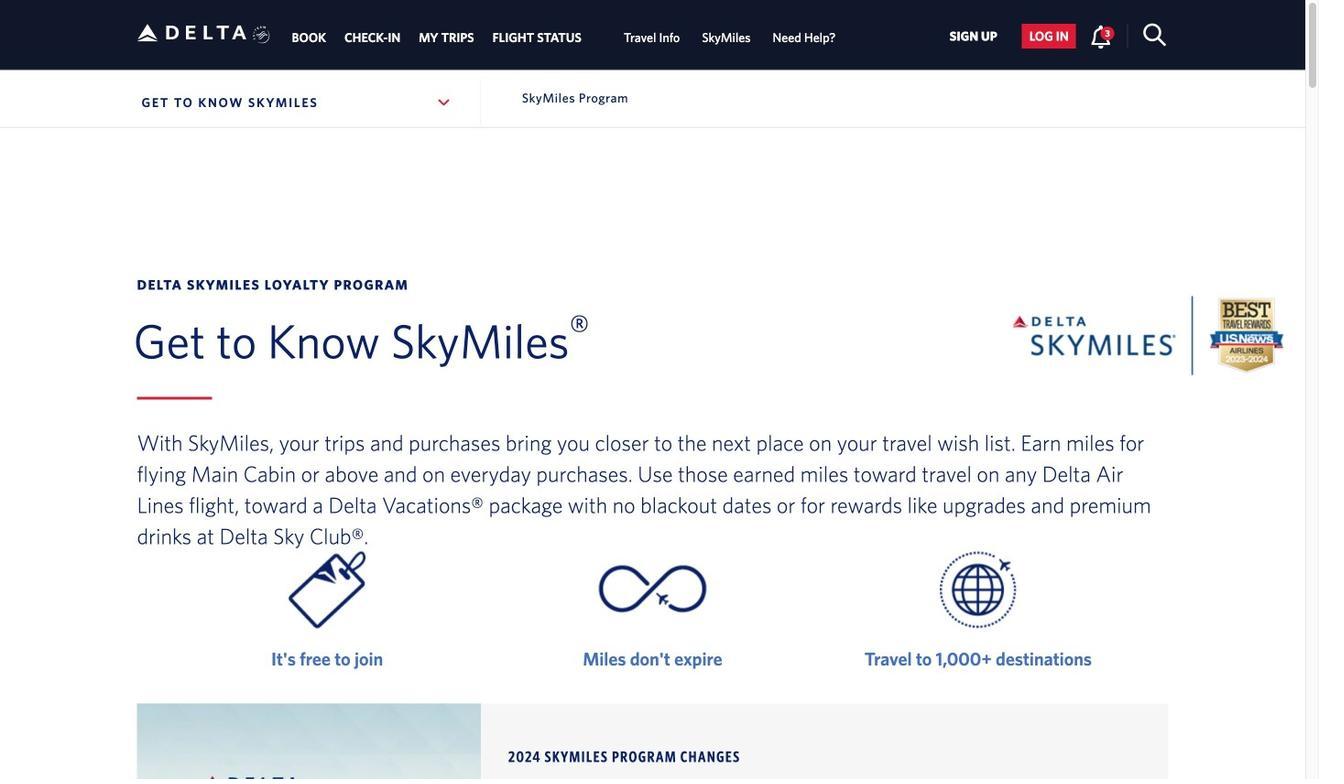 Task type: vqa. For each thing, say whether or not it's contained in the screenshot.
Miles never expire Image
yes



Task type: locate. For each thing, give the bounding box(es) containing it.
tab list
[[283, 2, 847, 68]]

skyteam image
[[253, 6, 270, 63]]



Task type: describe. For each thing, give the bounding box(es) containing it.
travel to more than 1000 destinations image
[[940, 552, 1017, 629]]

free to join image
[[289, 552, 366, 629]]

miles never expire image
[[599, 552, 707, 629]]

delta air lines image
[[137, 4, 247, 61]]



